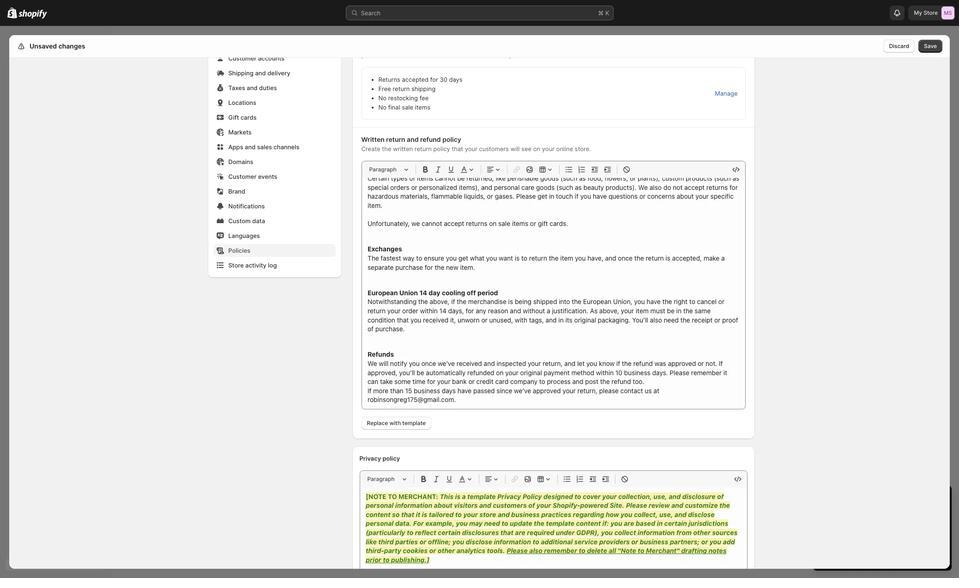 Task type: locate. For each thing, give the bounding box(es) containing it.
updated.
[[506, 51, 531, 59]]

customer
[[229, 55, 257, 62], [229, 173, 257, 180]]

paragraph button down privacy policy
[[364, 474, 410, 485]]

rules
[[601, 42, 615, 49], [438, 51, 452, 59]]

log
[[268, 262, 277, 269]]

sales
[[257, 143, 272, 151]]

store right my
[[924, 9, 939, 16]]

the right create
[[382, 145, 392, 153]]

1 horizontal spatial on
[[534, 145, 541, 153]]

0 horizontal spatial the
[[382, 145, 392, 153]]

0 horizontal spatial will
[[511, 145, 520, 153]]

dialog
[[954, 35, 960, 569]]

replace with template
[[367, 420, 426, 427]]

k
[[606, 9, 610, 17]]

brand
[[229, 188, 246, 195]]

data
[[252, 217, 265, 225]]

that
[[452, 145, 464, 153]]

1 vertical spatial store
[[229, 262, 244, 269]]

custom data
[[229, 217, 265, 225]]

the inside and how return fees are applied. return rules will only apply to items purchased after the return rules were turned on or updated.
[[408, 51, 418, 59]]

items inside the returns accepted for 30 days free return shipping no restocking fee no final sale items
[[415, 104, 431, 111]]

and right taxes
[[247, 84, 258, 92]]

0 vertical spatial store
[[924, 9, 939, 16]]

items down fee on the top
[[415, 104, 431, 111]]

paragraph
[[370, 166, 397, 173], [368, 476, 395, 483]]

will for customers
[[511, 145, 520, 153]]

shipping and delivery
[[229, 69, 291, 77]]

2 customer from the top
[[229, 173, 257, 180]]

1 vertical spatial will
[[511, 145, 520, 153]]

cards
[[241, 114, 257, 121]]

channels
[[274, 143, 300, 151]]

paragraph button
[[366, 164, 412, 175], [364, 474, 410, 485]]

purchased
[[362, 51, 392, 59]]

paragraph down create
[[370, 166, 397, 173]]

sale
[[402, 104, 414, 111]]

store down policies
[[229, 262, 244, 269]]

shopify image
[[19, 10, 47, 19]]

your right that in the left of the page
[[465, 145, 478, 153]]

policy down refund
[[434, 145, 451, 153]]

0 vertical spatial customer
[[229, 55, 257, 62]]

policy
[[443, 135, 462, 143], [434, 145, 451, 153], [383, 455, 400, 462]]

rules left the were
[[438, 51, 452, 59]]

customer down domains
[[229, 173, 257, 180]]

settings
[[28, 42, 54, 50]]

will left only
[[617, 42, 626, 49]]

0 horizontal spatial rules
[[438, 51, 452, 59]]

will inside and how return fees are applied. return rules will only apply to items purchased after the return rules were turned on or updated.
[[617, 42, 626, 49]]

0 horizontal spatial items
[[415, 104, 431, 111]]

0 vertical spatial the
[[408, 51, 418, 59]]

locations
[[229, 99, 257, 106]]

apps and sales channels link
[[214, 141, 336, 153]]

0 vertical spatial no
[[379, 94, 387, 102]]

activity
[[246, 262, 267, 269]]

and left how
[[488, 42, 498, 49]]

0 horizontal spatial store
[[229, 262, 244, 269]]

0 vertical spatial on
[[490, 51, 497, 59]]

and for delivery
[[255, 69, 266, 77]]

privacy policy
[[360, 455, 400, 462]]

return
[[513, 42, 531, 49], [419, 51, 436, 59], [393, 85, 410, 92], [386, 135, 406, 143], [415, 145, 432, 153]]

return up written
[[386, 135, 406, 143]]

1 vertical spatial on
[[534, 145, 541, 153]]

0 horizontal spatial your
[[465, 145, 478, 153]]

online
[[557, 145, 574, 153]]

gift cards
[[229, 114, 257, 121]]

will
[[617, 42, 626, 49], [511, 145, 520, 153]]

how
[[500, 42, 512, 49]]

your
[[465, 145, 478, 153], [542, 145, 555, 153]]

return down refund
[[415, 145, 432, 153]]

notifications link
[[214, 200, 336, 213]]

days
[[449, 76, 463, 83]]

2 no from the top
[[379, 104, 387, 111]]

final
[[389, 104, 400, 111]]

and down customer accounts
[[255, 69, 266, 77]]

policy right the privacy
[[383, 455, 400, 462]]

and for duties
[[247, 84, 258, 92]]

returns
[[379, 76, 401, 83]]

0 vertical spatial policy
[[443, 135, 462, 143]]

1 customer from the top
[[229, 55, 257, 62]]

policies
[[229, 247, 251, 254]]

on right the see
[[534, 145, 541, 153]]

items inside and how return fees are applied. return rules will only apply to items purchased after the return rules were turned on or updated.
[[666, 42, 681, 49]]

your left online
[[542, 145, 555, 153]]

0 vertical spatial paragraph button
[[366, 164, 412, 175]]

2 vertical spatial policy
[[383, 455, 400, 462]]

my store
[[915, 9, 939, 16]]

1 horizontal spatial rules
[[601, 42, 615, 49]]

no down free
[[379, 94, 387, 102]]

manage
[[716, 90, 738, 97]]

store activity log link
[[214, 259, 336, 272]]

store inside store activity log link
[[229, 262, 244, 269]]

the
[[408, 51, 418, 59], [382, 145, 392, 153]]

on left 'or'
[[490, 51, 497, 59]]

shipping
[[229, 69, 254, 77]]

shopify image
[[7, 7, 17, 18]]

0 horizontal spatial on
[[490, 51, 497, 59]]

no
[[379, 94, 387, 102], [379, 104, 387, 111]]

1 vertical spatial policy
[[434, 145, 451, 153]]

policies link
[[214, 244, 336, 257]]

custom data link
[[214, 214, 336, 227]]

0 vertical spatial will
[[617, 42, 626, 49]]

0 vertical spatial rules
[[601, 42, 615, 49]]

1 vertical spatial items
[[415, 104, 431, 111]]

1 vertical spatial no
[[379, 104, 387, 111]]

return inside the returns accepted for 30 days free return shipping no restocking fee no final sale items
[[393, 85, 410, 92]]

my store image
[[942, 6, 955, 19]]

1 vertical spatial customer
[[229, 173, 257, 180]]

policy up that in the left of the page
[[443, 135, 462, 143]]

paragraph for the bottom paragraph dropdown button
[[368, 476, 395, 483]]

save button
[[919, 40, 943, 53]]

paragraph button down written
[[366, 164, 412, 175]]

and right apps
[[245, 143, 256, 151]]

discard
[[890, 43, 910, 49]]

0 vertical spatial items
[[666, 42, 681, 49]]

changes
[[59, 42, 85, 50]]

will left the see
[[511, 145, 520, 153]]

items
[[666, 42, 681, 49], [415, 104, 431, 111]]

items right to
[[666, 42, 681, 49]]

locations link
[[214, 96, 336, 109]]

paragraph down privacy policy
[[368, 476, 395, 483]]

1 horizontal spatial the
[[408, 51, 418, 59]]

customer up shipping
[[229, 55, 257, 62]]

1 horizontal spatial your
[[542, 145, 555, 153]]

shipping
[[412, 85, 436, 92]]

store
[[924, 9, 939, 16], [229, 262, 244, 269]]

template
[[403, 420, 426, 427]]

rules right the return
[[601, 42, 615, 49]]

no left final
[[379, 104, 387, 111]]

and for sales
[[245, 143, 256, 151]]

taxes
[[229, 84, 245, 92]]

return up the restocking
[[393, 85, 410, 92]]

1 horizontal spatial will
[[617, 42, 626, 49]]

save
[[925, 43, 938, 49]]

0 vertical spatial paragraph
[[370, 166, 397, 173]]

return up "updated."
[[513, 42, 531, 49]]

1 no from the top
[[379, 94, 387, 102]]

the right after
[[408, 51, 418, 59]]

1 vertical spatial paragraph
[[368, 476, 395, 483]]

customer for customer accounts
[[229, 55, 257, 62]]

custom
[[229, 217, 251, 225]]

on
[[490, 51, 497, 59], [534, 145, 541, 153]]

manage link
[[710, 87, 744, 100]]

1 horizontal spatial items
[[666, 42, 681, 49]]



Task type: describe. For each thing, give the bounding box(es) containing it.
customer accounts
[[229, 55, 285, 62]]

written
[[393, 145, 413, 153]]

paragraph for top paragraph dropdown button
[[370, 166, 397, 173]]

and how return fees are applied. return rules will only apply to items purchased after the return rules were turned on or updated.
[[362, 42, 681, 59]]

fees
[[532, 42, 544, 49]]

notifications
[[229, 202, 265, 210]]

create
[[362, 145, 381, 153]]

30
[[440, 76, 448, 83]]

for
[[431, 76, 438, 83]]

are
[[546, 42, 555, 49]]

to
[[658, 42, 664, 49]]

written
[[362, 135, 385, 143]]

turned
[[469, 51, 488, 59]]

privacy
[[360, 455, 381, 462]]

1 horizontal spatial store
[[924, 9, 939, 16]]

after
[[393, 51, 407, 59]]

taxes and duties link
[[214, 81, 336, 94]]

gift cards link
[[214, 111, 336, 124]]

delivery
[[268, 69, 291, 77]]

and inside and how return fees are applied. return rules will only apply to items purchased after the return rules were turned on or updated.
[[488, 42, 498, 49]]

written return and refund policy
[[362, 135, 462, 143]]

and up written
[[407, 135, 419, 143]]

only
[[628, 42, 640, 49]]

3 days left in your trial element
[[814, 510, 953, 571]]

fee
[[420, 94, 429, 102]]

my
[[915, 9, 923, 16]]

gift
[[229, 114, 239, 121]]

1 your from the left
[[465, 145, 478, 153]]

accepted
[[402, 76, 429, 83]]

customer for customer events
[[229, 173, 257, 180]]

on inside and how return fees are applied. return rules will only apply to items purchased after the return rules were turned on or updated.
[[490, 51, 497, 59]]

duties
[[259, 84, 277, 92]]

⌘
[[599, 9, 604, 17]]

will for rules
[[617, 42, 626, 49]]

unsaved changes
[[30, 42, 85, 50]]

shipping and delivery link
[[214, 67, 336, 79]]

policy for return
[[434, 145, 451, 153]]

unsaved
[[30, 42, 57, 50]]

domains link
[[214, 155, 336, 168]]

policy for refund
[[443, 135, 462, 143]]

free
[[379, 85, 391, 92]]

events
[[258, 173, 278, 180]]

store.
[[575, 145, 592, 153]]

apps and sales channels
[[229, 143, 300, 151]]

see
[[522, 145, 532, 153]]

2 your from the left
[[542, 145, 555, 153]]

replace
[[367, 420, 388, 427]]

taxes and duties
[[229, 84, 277, 92]]

discard button
[[884, 40, 916, 53]]

settings dialog
[[9, 0, 951, 578]]

restocking
[[389, 94, 418, 102]]

markets
[[229, 128, 252, 136]]

applied.
[[557, 42, 579, 49]]

apps
[[229, 143, 243, 151]]

brand link
[[214, 185, 336, 198]]

replace with template button
[[362, 417, 432, 430]]

customer events link
[[214, 170, 336, 183]]

languages
[[229, 232, 260, 239]]

1 vertical spatial paragraph button
[[364, 474, 410, 485]]

create the written return policy that your customers will see on your online store.
[[362, 145, 592, 153]]

domains
[[229, 158, 254, 165]]

or
[[498, 51, 504, 59]]

search
[[361, 9, 381, 17]]

1 vertical spatial rules
[[438, 51, 452, 59]]

customers
[[479, 145, 509, 153]]

returns accepted for 30 days free return shipping no restocking fee no final sale items
[[379, 76, 463, 111]]

return
[[581, 42, 600, 49]]

return up for at the top left
[[419, 51, 436, 59]]

refund
[[421, 135, 441, 143]]

customer accounts link
[[214, 52, 336, 65]]

1 vertical spatial the
[[382, 145, 392, 153]]

markets link
[[214, 126, 336, 139]]

customer events
[[229, 173, 278, 180]]

languages link
[[214, 229, 336, 242]]

store activity log
[[229, 262, 277, 269]]

apply
[[641, 42, 657, 49]]

were
[[454, 51, 468, 59]]

⌘ k
[[599, 9, 610, 17]]

with
[[390, 420, 401, 427]]



